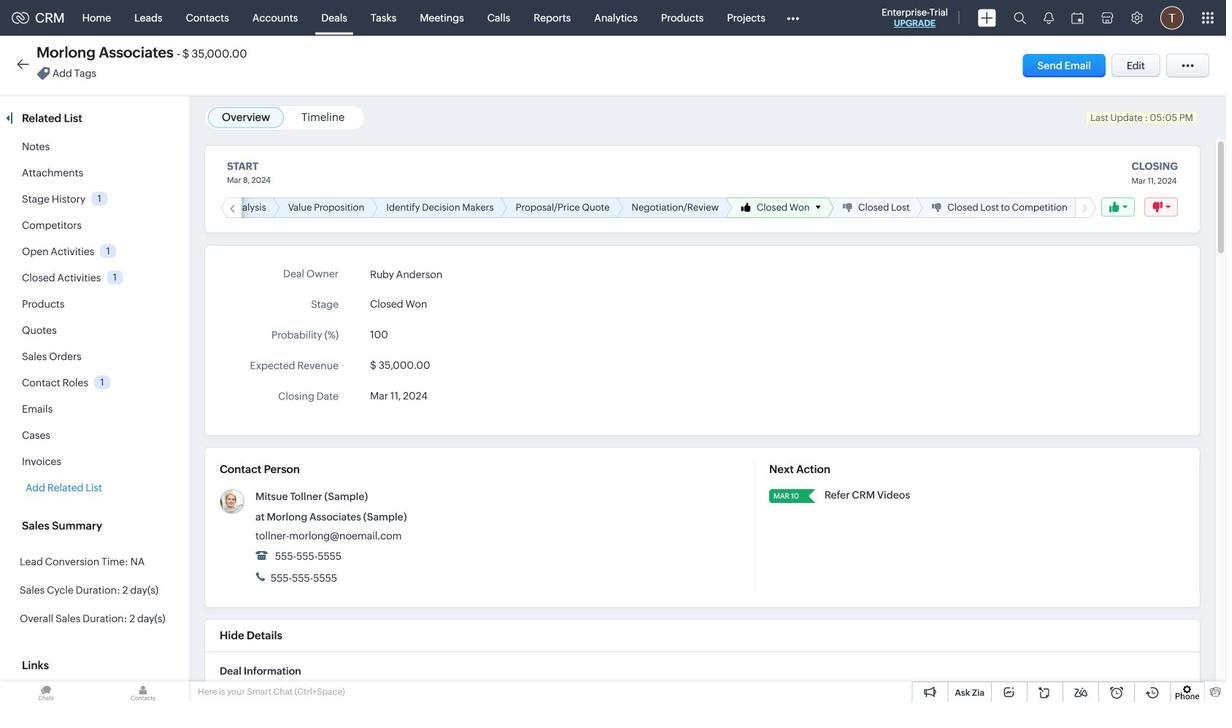 Task type: locate. For each thing, give the bounding box(es) containing it.
contacts image
[[97, 682, 189, 703]]

signals image
[[1044, 12, 1054, 24]]

create menu element
[[969, 0, 1005, 35]]

Other Modules field
[[777, 6, 809, 30]]

signals element
[[1035, 0, 1063, 36]]

logo image
[[12, 12, 29, 24]]



Task type: vqa. For each thing, say whether or not it's contained in the screenshot.
Profile element
yes



Task type: describe. For each thing, give the bounding box(es) containing it.
create menu image
[[978, 9, 996, 27]]

profile image
[[1160, 6, 1184, 30]]

calendar image
[[1071, 12, 1084, 24]]

profile element
[[1152, 0, 1193, 35]]

search image
[[1014, 12, 1026, 24]]

chats image
[[0, 682, 92, 703]]

search element
[[1005, 0, 1035, 36]]



